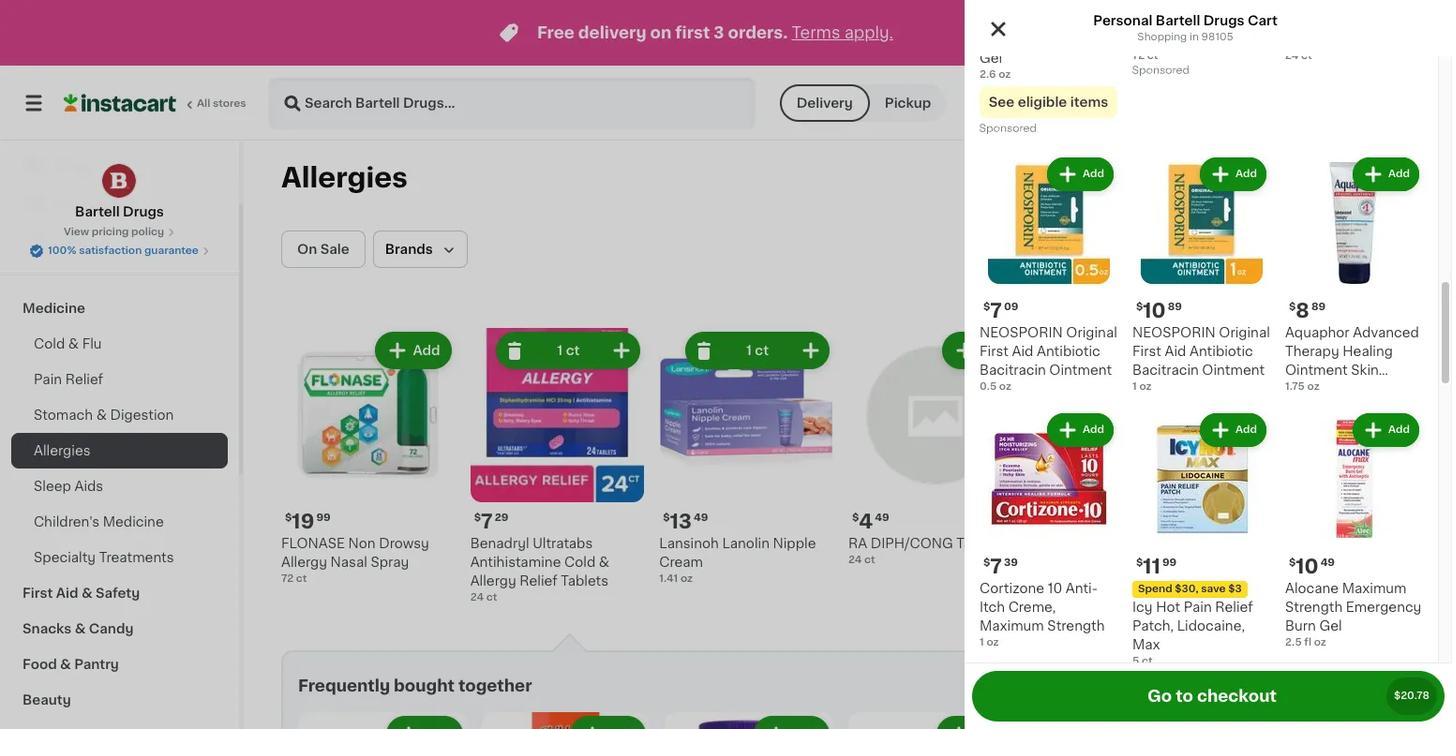 Task type: vqa. For each thing, say whether or not it's contained in the screenshot.
right Maximum
yes



Task type: locate. For each thing, give the bounding box(es) containing it.
1 vertical spatial antihistamine
[[1227, 575, 1318, 588]]

24 inside 'ra diph/cong tab 24 ct'
[[849, 555, 862, 565]]

0 horizontal spatial first
[[23, 587, 53, 600]]

frequently bought together section
[[281, 651, 1401, 730]]

ra
[[849, 537, 868, 550]]

aid down $ 10 89
[[1165, 345, 1187, 358]]

24 down 'benadryl'
[[471, 592, 484, 603]]

72 down 'flonase'
[[281, 574, 294, 584]]

maximum inside alocane maximum strength emergency burn gel 2.5 fl oz
[[1343, 582, 1407, 596]]

ointment inside neosporin original first aid antibiotic bacitracin ointment 0.5 oz
[[1050, 364, 1112, 377]]

$ for $ 7 29
[[474, 513, 481, 523]]

0 horizontal spatial 98105
[[999, 96, 1044, 110]]

89 right 8
[[1312, 302, 1326, 312]]

product group containing 11
[[1133, 410, 1271, 705]]

1 horizontal spatial strength
[[1286, 601, 1343, 614]]

fl right 2.5
[[1305, 638, 1312, 648]]

first up snacks
[[23, 587, 53, 600]]

original inside neosporin original first aid antibiotic bacitracin ointment 1 oz
[[1220, 326, 1271, 340]]

2 vertical spatial gel
[[1320, 620, 1343, 633]]

10 for $ 10 49
[[1297, 557, 1319, 577]]

therapy
[[1286, 345, 1340, 358]]

itch
[[980, 601, 1006, 614]]

allergies down stomach
[[34, 445, 91, 458]]

1 vertical spatial 98105
[[999, 96, 1044, 110]]

99 for 19
[[316, 513, 331, 523]]

0 vertical spatial pain
[[1030, 33, 1059, 46]]

allergy inside benadryl ultratabs antihistamine cold & allergy relief tablets 24 ct
[[471, 575, 517, 588]]

0 vertical spatial 72
[[1133, 51, 1145, 61]]

1 horizontal spatial 24
[[849, 555, 862, 565]]

0 horizontal spatial antihistamine
[[471, 556, 561, 569]]

2 horizontal spatial aid
[[1165, 345, 1187, 358]]

pain up stomach
[[34, 373, 62, 386]]

49 right 4 at the bottom
[[875, 513, 890, 523]]

personal
[[1094, 14, 1153, 27]]

1 neosporin from the left
[[980, 326, 1063, 340]]

aid for 10
[[1165, 345, 1187, 358]]

0 vertical spatial 0.5
[[980, 382, 997, 392]]

pain
[[1030, 33, 1059, 46], [34, 373, 62, 386], [1184, 601, 1212, 614]]

pain down spend $30, save $3 on the bottom right of the page
[[1184, 601, 1212, 614]]

2 bacitracin from the left
[[1133, 364, 1199, 377]]

medicine inside 'link'
[[103, 516, 164, 529]]

0 horizontal spatial 24
[[471, 592, 484, 603]]

7 left 39
[[991, 557, 1003, 577]]

allergy down $38.09 at the right bottom of page
[[1087, 537, 1133, 550]]

0 horizontal spatial 72
[[281, 574, 294, 584]]

eye
[[1321, 575, 1346, 588]]

89 for 10
[[1168, 302, 1183, 312]]

$
[[984, 302, 991, 312], [1137, 302, 1144, 312], [1290, 302, 1297, 312], [285, 513, 292, 523], [853, 513, 859, 523], [474, 513, 481, 523], [663, 513, 670, 523], [1042, 513, 1049, 523], [1231, 513, 1238, 523], [984, 558, 991, 568], [1137, 558, 1144, 568], [1290, 558, 1297, 568]]

strength down the size
[[1048, 620, 1105, 633]]

0 horizontal spatial aid
[[56, 587, 78, 600]]

0 vertical spatial 24
[[1286, 51, 1299, 61]]

first down $ 7 09
[[980, 345, 1009, 358]]

on sale
[[297, 243, 350, 256]]

$ for $ 19 99
[[285, 513, 292, 523]]

2 horizontal spatial 49
[[1321, 558, 1336, 568]]

2 vertical spatial 10
[[1048, 582, 1063, 596]]

$ up aquaphor
[[1290, 302, 1297, 312]]

delivery
[[797, 97, 853, 110]]

1 vertical spatial 0.5
[[1227, 592, 1244, 603]]

$ up the lansinoh
[[663, 513, 670, 523]]

1 1 ct from the left
[[557, 344, 580, 357]]

$6.99 original price: $9.29 element
[[1227, 510, 1401, 534]]

sponsored badge image down the 72 ct
[[1133, 65, 1190, 76]]

99 inside $ 34 99
[[1078, 513, 1092, 523]]

beauty link
[[11, 683, 228, 718]]

1 horizontal spatial 0.5
[[1227, 592, 1244, 603]]

3 ointment from the left
[[1286, 364, 1348, 377]]

1 vertical spatial drugs
[[123, 205, 164, 219]]

7 left 29
[[481, 512, 493, 531]]

neosporin original first aid antibiotic bacitracin ointment 1 oz
[[1133, 326, 1271, 392]]

relief down "flu"
[[65, 373, 103, 386]]

1 vertical spatial medicine
[[103, 516, 164, 529]]

0 vertical spatial cold
[[34, 338, 65, 351]]

apply.
[[845, 25, 894, 40]]

$ inside $ 7 09
[[984, 302, 991, 312]]

antibiotic for 10
[[1190, 345, 1254, 358]]

& left safety
[[81, 587, 92, 600]]

49 for 10
[[1321, 558, 1336, 568]]

$ for $ 4 49
[[853, 513, 859, 523]]

0 vertical spatial medicine
[[23, 302, 85, 315]]

1.41
[[660, 574, 678, 584]]

2 original from the left
[[1220, 326, 1271, 340]]

bacitracin inside neosporin original first aid antibiotic bacitracin ointment 0.5 oz
[[980, 364, 1047, 377]]

1 horizontal spatial sponsored badge image
[[1133, 65, 1190, 76]]

stomach & digestion
[[34, 409, 174, 422]]

aquaphor advanced therapy healing ointment skin protectant tube
[[1286, 326, 1420, 396]]

1 right remove lansinoh lanolin nipple cream "icon"
[[746, 344, 752, 357]]

ointment for 10
[[1203, 364, 1265, 377]]

$ inside $ 13 49
[[663, 513, 670, 523]]

add for $ 8 89
[[1389, 169, 1411, 179]]

1 right remove benadryl ultratabs antihistamine cold & allergy relief tablets "image"
[[557, 344, 563, 357]]

2 vertical spatial 24
[[471, 592, 484, 603]]

99 for 34
[[1078, 513, 1092, 523]]

0 horizontal spatial 49
[[694, 513, 708, 523]]

0 vertical spatial strength
[[1286, 601, 1343, 614]]

$ inside $ 8 89
[[1290, 302, 1297, 312]]

1 horizontal spatial first
[[980, 345, 1009, 358]]

gel up 2.6
[[980, 52, 1003, 65]]

neosporin for 10
[[1133, 326, 1216, 340]]

stores
[[213, 98, 246, 109]]

1 horizontal spatial gel
[[1085, 14, 1107, 27]]

1 89 from the left
[[1168, 302, 1183, 312]]

protectant
[[1286, 383, 1356, 396]]

& up tablets
[[599, 556, 610, 569]]

antihistamine down 'benadryl'
[[471, 556, 561, 569]]

89 for 8
[[1312, 302, 1326, 312]]

it
[[82, 198, 92, 211]]

1 vertical spatial strength
[[1048, 620, 1105, 633]]

allergies up sale
[[281, 164, 408, 191]]

allergy up action
[[1275, 537, 1321, 550]]

original
[[1067, 326, 1118, 340], [1220, 326, 1271, 340]]

49 inside $ 4 49
[[875, 513, 890, 523]]

1 horizontal spatial aid
[[1012, 345, 1034, 358]]

add button for $ 19 99
[[377, 334, 450, 368]]

ultratabs
[[533, 537, 593, 550]]

food
[[23, 658, 57, 672]]

1 antibiotic from the left
[[1037, 345, 1101, 358]]

2 vertical spatial 7
[[991, 557, 1003, 577]]

$ left 39
[[984, 558, 991, 568]]

product group
[[980, 0, 1118, 139], [1133, 0, 1271, 81], [980, 154, 1118, 395], [1133, 154, 1271, 395], [1286, 154, 1424, 396], [281, 328, 455, 587], [471, 328, 645, 606], [660, 328, 834, 587], [849, 328, 1023, 568], [1038, 328, 1212, 607], [1227, 328, 1401, 606], [980, 410, 1118, 651], [1133, 410, 1271, 705], [1286, 410, 1424, 651], [298, 713, 467, 730], [482, 713, 650, 730], [665, 713, 834, 730], [849, 713, 1017, 730], [1032, 713, 1201, 730], [1216, 713, 1384, 730]]

1 horizontal spatial cold
[[565, 556, 596, 569]]

drugs left cart
[[1204, 14, 1245, 27]]

eligible
[[1018, 96, 1068, 109]]

aid inside neosporin original first aid antibiotic bacitracin ointment 1 oz
[[1165, 345, 1187, 358]]

product group containing 6
[[1227, 328, 1401, 606]]

first inside neosporin original first aid antibiotic bacitracin ointment 1 oz
[[1133, 345, 1162, 358]]

relief down the $3
[[1216, 601, 1254, 614]]

oz inside alocane maximum strength emergency burn gel 2.5 fl oz
[[1315, 638, 1327, 648]]

gel right the arnicare
[[1085, 14, 1107, 27]]

2 antibiotic from the left
[[1190, 345, 1254, 358]]

0 horizontal spatial 0.5
[[980, 382, 997, 392]]

2 horizontal spatial 10
[[1297, 557, 1319, 577]]

maximum up emergency at bottom
[[1343, 582, 1407, 596]]

ointment inside neosporin original first aid antibiotic bacitracin ointment 1 oz
[[1203, 364, 1265, 377]]

0 vertical spatial bartell
[[1156, 14, 1201, 27]]

antihistamine inside benadryl ultratabs antihistamine cold & allergy relief tablets 24 ct
[[471, 556, 561, 569]]

cream
[[660, 556, 703, 569]]

cold & flu link
[[11, 326, 228, 362]]

1 vertical spatial 7
[[481, 512, 493, 531]]

1 inside cortizone 10 anti- itch creme, maximum strength 1 oz
[[980, 638, 985, 648]]

$ up "visine"
[[1231, 513, 1238, 523]]

snacks
[[23, 623, 72, 636]]

antihistamine down action
[[1227, 575, 1318, 588]]

$38.09
[[1099, 518, 1147, 531]]

product group containing 13
[[660, 328, 834, 587]]

$ inside '$ 7 29'
[[474, 513, 481, 523]]

product group containing 72 ct
[[1133, 0, 1271, 81]]

lists
[[53, 235, 85, 249]]

0.5 right save
[[1227, 592, 1244, 603]]

$ 8 89
[[1290, 301, 1326, 321]]

$ left 29
[[474, 513, 481, 523]]

oz down $ 10 89
[[1140, 382, 1152, 392]]

$ inside $ 10 49
[[1290, 558, 1297, 568]]

0 horizontal spatial 89
[[1168, 302, 1183, 312]]

terms apply. link
[[792, 25, 894, 40]]

$ left 09
[[984, 302, 991, 312]]

add button for $ 10 49
[[1353, 414, 1420, 447]]

10 for $ 10 89
[[1144, 301, 1166, 321]]

aid inside first aid & safety link
[[56, 587, 78, 600]]

$ up neosporin original first aid antibiotic bacitracin ointment 1 oz
[[1137, 302, 1144, 312]]

2 vertical spatial pain
[[1184, 601, 1212, 614]]

29
[[495, 513, 509, 523]]

lansinoh lanolin nipple cream 1.41 oz
[[660, 537, 816, 584]]

24 right the 72 ct button
[[1286, 51, 1299, 61]]

$ 10 49
[[1290, 557, 1336, 577]]

medicine up treatments
[[103, 516, 164, 529]]

7 left 09
[[991, 301, 1003, 321]]

aid for 7
[[1012, 345, 1034, 358]]

& right food
[[60, 658, 71, 672]]

& left "flu"
[[68, 338, 79, 351]]

cold inside benadryl ultratabs antihistamine cold & allergy relief tablets 24 ct
[[565, 556, 596, 569]]

oz down burn
[[1315, 638, 1327, 648]]

relief inside visine allergy relief multi-action antihistamine eye drops 0.5 fl oz
[[1324, 537, 1362, 550]]

$ for $ 11 99
[[1137, 558, 1144, 568]]

pain inside 'icy hot pain relief patch, lidocaine, max 5 ct'
[[1184, 601, 1212, 614]]

1 vertical spatial sponsored badge image
[[980, 123, 1037, 134]]

2 horizontal spatial 24
[[1286, 51, 1299, 61]]

1 horizontal spatial drugs
[[1204, 14, 1245, 27]]

72 ct button
[[1133, 0, 1271, 64]]

$ inside $ 34 99
[[1042, 513, 1049, 523]]

patch,
[[1133, 620, 1174, 633]]

pain down the arnicare
[[1030, 33, 1059, 46]]

$ inside $ 4 49
[[853, 513, 859, 523]]

2 horizontal spatial pain
[[1184, 601, 1212, 614]]

2 horizontal spatial first
[[1133, 345, 1162, 358]]

maximum down itch
[[980, 620, 1045, 633]]

shopping
[[1138, 32, 1188, 42]]

original inside neosporin original first aid antibiotic bacitracin ointment 0.5 oz
[[1067, 326, 1118, 340]]

relief down ultratabs
[[520, 575, 558, 588]]

food & pantry
[[23, 658, 119, 672]]

1 vertical spatial cold
[[565, 556, 596, 569]]

$ up allegra
[[1042, 513, 1049, 523]]

first inside neosporin original first aid antibiotic bacitracin ointment 0.5 oz
[[980, 345, 1009, 358]]

children's medicine
[[34, 516, 164, 529]]

fl inside alocane maximum strength emergency burn gel 2.5 fl oz
[[1305, 638, 1312, 648]]

relief inside boiron arnicare gel topical pain relief gel 2.6 oz
[[1062, 33, 1100, 46]]

oz down $ 7 09
[[1000, 382, 1012, 392]]

each
[[1054, 592, 1080, 603]]

& right stomach
[[96, 409, 107, 422]]

oz right the $3
[[1256, 592, 1269, 603]]

1 ct right remove lansinoh lanolin nipple cream "icon"
[[746, 344, 769, 357]]

7 for neosporin original first aid antibiotic bacitracin ointment
[[991, 301, 1003, 321]]

1 vertical spatial 24
[[849, 555, 862, 565]]

oz down itch
[[987, 638, 999, 648]]

cold up tablets
[[565, 556, 596, 569]]

oz inside neosporin original first aid antibiotic bacitracin ointment 0.5 oz
[[1000, 382, 1012, 392]]

first aid & safety link
[[11, 576, 228, 612]]

lansinoh
[[660, 537, 719, 550]]

1 horizontal spatial ointment
[[1203, 364, 1265, 377]]

arnicare
[[1026, 14, 1081, 27]]

relief,
[[1136, 537, 1177, 550]]

policy
[[131, 227, 164, 237]]

sponsored badge image
[[1133, 65, 1190, 76], [980, 123, 1037, 134]]

1 horizontal spatial antibiotic
[[1190, 345, 1254, 358]]

1 horizontal spatial 98105
[[1202, 32, 1234, 42]]

99 right 19
[[316, 513, 331, 523]]

$3
[[1229, 584, 1242, 595]]

$ 13 49
[[663, 512, 708, 531]]

0 vertical spatial allergies
[[281, 164, 408, 191]]

& left 'candy'
[[75, 623, 86, 636]]

bacitracin down $ 10 89
[[1133, 364, 1199, 377]]

medicine
[[23, 302, 85, 315], [103, 516, 164, 529]]

&
[[68, 338, 79, 351], [96, 409, 107, 422], [599, 556, 610, 569], [81, 587, 92, 600], [75, 623, 86, 636], [60, 658, 71, 672]]

$ inside $ 6 99
[[1231, 513, 1238, 523]]

add for $ 4 49
[[981, 344, 1008, 357]]

1 vertical spatial gel
[[980, 52, 1003, 65]]

$ inside $ 10 89
[[1137, 302, 1144, 312]]

strength down alocane
[[1286, 601, 1343, 614]]

99 right 6
[[1253, 513, 1267, 523]]

1 vertical spatial pain
[[34, 373, 62, 386]]

$ up 'flonase'
[[285, 513, 292, 523]]

1 ointment from the left
[[1050, 364, 1112, 377]]

treatments
[[99, 551, 174, 565]]

view pricing policy
[[64, 227, 164, 237]]

add
[[1083, 169, 1105, 179], [1236, 169, 1258, 179], [1389, 169, 1411, 179], [413, 344, 440, 357], [981, 344, 1008, 357], [1170, 344, 1197, 357], [1359, 344, 1386, 357], [1083, 425, 1105, 435], [1236, 425, 1258, 435], [1389, 425, 1411, 435]]

drugs up policy
[[123, 205, 164, 219]]

99 inside $ 11 99
[[1163, 558, 1177, 568]]

ointment for 7
[[1050, 364, 1112, 377]]

$ inside $ 11 99
[[1137, 558, 1144, 568]]

0 vertical spatial fl
[[1247, 592, 1254, 603]]

$ up ra
[[853, 513, 859, 523]]

49 right 13
[[694, 513, 708, 523]]

99 inside $ 19 99
[[316, 513, 331, 523]]

pain relief link
[[11, 362, 228, 398]]

99 for 6
[[1253, 513, 1267, 523]]

0.5 down $ 7 09
[[980, 382, 997, 392]]

1 horizontal spatial bartell
[[1156, 14, 1201, 27]]

fl
[[1247, 592, 1254, 603], [1305, 638, 1312, 648]]

first down $ 10 89
[[1133, 345, 1162, 358]]

None search field
[[268, 77, 756, 129]]

satisfaction
[[79, 246, 142, 256]]

1 horizontal spatial 10
[[1144, 301, 1166, 321]]

2 horizontal spatial gel
[[1320, 620, 1343, 633]]

spend
[[1139, 584, 1173, 595]]

2 ointment from the left
[[1203, 364, 1265, 377]]

$ left 180 at right
[[1137, 558, 1144, 568]]

checkout
[[1198, 689, 1277, 704]]

bacitracin down $ 7 09
[[980, 364, 1047, 377]]

multi-
[[1227, 556, 1266, 569]]

1 horizontal spatial maximum
[[1343, 582, 1407, 596]]

fl right the $3
[[1247, 592, 1254, 603]]

24 down ra
[[849, 555, 862, 565]]

$ up alocane
[[1290, 558, 1297, 568]]

0 vertical spatial antihistamine
[[471, 556, 561, 569]]

49 up eye
[[1321, 558, 1336, 568]]

0 horizontal spatial bartell
[[75, 205, 120, 219]]

allergy inside visine allergy relief multi-action antihistamine eye drops 0.5 fl oz
[[1275, 537, 1321, 550]]

0 horizontal spatial ointment
[[1050, 364, 1112, 377]]

1 horizontal spatial 1 ct
[[746, 344, 769, 357]]

see eligible items
[[989, 96, 1109, 109]]

2 horizontal spatial ointment
[[1286, 364, 1348, 377]]

bartell
[[1156, 14, 1201, 27], [75, 205, 120, 219]]

product group containing 19
[[281, 328, 455, 587]]

limited time offer region
[[0, 0, 1397, 66]]

1 horizontal spatial bacitracin
[[1133, 364, 1199, 377]]

topical
[[980, 33, 1027, 46]]

strength
[[1286, 601, 1343, 614], [1048, 620, 1105, 633]]

neosporin inside neosporin original first aid antibiotic bacitracin ointment 1 oz
[[1133, 326, 1216, 340]]

bartell drugs link
[[75, 163, 164, 221]]

max
[[1133, 639, 1161, 652]]

1 horizontal spatial antihistamine
[[1227, 575, 1318, 588]]

99 for 11
[[1163, 558, 1177, 568]]

1 vertical spatial 10
[[1297, 557, 1319, 577]]

2.5
[[1286, 638, 1302, 648]]

aid down 09
[[1012, 345, 1034, 358]]

49 inside $ 10 49
[[1321, 558, 1336, 568]]

0 vertical spatial gel
[[1085, 14, 1107, 27]]

sponsored badge image down the see
[[980, 123, 1037, 134]]

0 horizontal spatial fl
[[1247, 592, 1254, 603]]

$ for $ 7 39
[[984, 558, 991, 568]]

burn
[[1286, 620, 1317, 633]]

ct inside 'ra diph/cong tab 24 ct'
[[865, 555, 876, 565]]

allergy down 'benadryl'
[[471, 575, 517, 588]]

1 vertical spatial allergies
[[34, 445, 91, 458]]

view pricing policy link
[[64, 225, 175, 240]]

add for $ 7 39
[[1083, 425, 1105, 435]]

allergy down 'flonase'
[[281, 556, 327, 569]]

98105
[[1202, 32, 1234, 42], [999, 96, 1044, 110]]

0 horizontal spatial bacitracin
[[980, 364, 1047, 377]]

antibiotic
[[1037, 345, 1101, 358], [1190, 345, 1254, 358]]

add for $ 7 09
[[1083, 169, 1105, 179]]

antibiotic for 7
[[1037, 345, 1101, 358]]

neosporin down $ 10 89
[[1133, 326, 1216, 340]]

89 inside $ 8 89
[[1312, 302, 1326, 312]]

pricing
[[92, 227, 129, 237]]

0 horizontal spatial antibiotic
[[1037, 345, 1101, 358]]

& for pantry
[[60, 658, 71, 672]]

& for flu
[[68, 338, 79, 351]]

99 right 11
[[1163, 558, 1177, 568]]

medicine up cold & flu
[[23, 302, 85, 315]]

99 right 34
[[1078, 513, 1092, 523]]

$ inside $ 19 99
[[285, 513, 292, 523]]

strength inside cortizone 10 anti- itch creme, maximum strength 1 oz
[[1048, 620, 1105, 633]]

72 down shopping
[[1133, 51, 1145, 61]]

add for $ 10 49
[[1389, 425, 1411, 435]]

10 inside cortizone 10 anti- itch creme, maximum strength 1 oz
[[1048, 582, 1063, 596]]

99 inside $ 6 99
[[1253, 513, 1267, 523]]

0 horizontal spatial neosporin
[[980, 326, 1063, 340]]

89 up neosporin original first aid antibiotic bacitracin ointment 1 oz
[[1168, 302, 1183, 312]]

allergies link
[[11, 433, 228, 469]]

1 ct left increment quantity of benadryl ultratabs antihistamine cold & allergy relief tablets icon
[[557, 344, 580, 357]]

maximum inside cortizone 10 anti- itch creme, maximum strength 1 oz
[[980, 620, 1045, 633]]

0 vertical spatial maximum
[[1343, 582, 1407, 596]]

0 horizontal spatial 1 ct
[[557, 344, 580, 357]]

cart
[[1248, 14, 1278, 27]]

bacitracin inside neosporin original first aid antibiotic bacitracin ointment 1 oz
[[1133, 364, 1199, 377]]

0 vertical spatial 10
[[1144, 301, 1166, 321]]

0 vertical spatial 98105
[[1202, 32, 1234, 42]]

drugs inside bartell drugs link
[[123, 205, 164, 219]]

neosporin inside neosporin original first aid antibiotic bacitracin ointment 0.5 oz
[[980, 326, 1063, 340]]

bacitracin
[[980, 364, 1047, 377], [1133, 364, 1199, 377]]

89 inside $ 10 89
[[1168, 302, 1183, 312]]

1 down $ 10 89
[[1133, 382, 1137, 392]]

antibiotic inside neosporin original first aid antibiotic bacitracin ointment 0.5 oz
[[1037, 345, 1101, 358]]

1 original from the left
[[1067, 326, 1118, 340]]

0 horizontal spatial maximum
[[980, 620, 1045, 633]]

strength inside alocane maximum strength emergency burn gel 2.5 fl oz
[[1286, 601, 1343, 614]]

$ for $ 10 89
[[1137, 302, 1144, 312]]

1 bacitracin from the left
[[980, 364, 1047, 377]]

2 neosporin from the left
[[1133, 326, 1216, 340]]

72 inside button
[[1133, 51, 1145, 61]]

visine
[[1227, 537, 1271, 550]]

cold up pain relief
[[34, 338, 65, 351]]

antibiotic inside neosporin original first aid antibiotic bacitracin ointment 1 oz
[[1190, 345, 1254, 358]]

$ inside $ 7 39
[[984, 558, 991, 568]]

1 horizontal spatial neosporin
[[1133, 326, 1216, 340]]

gel right burn
[[1320, 620, 1343, 633]]

aquaphor
[[1286, 326, 1350, 340]]

0 vertical spatial drugs
[[1204, 14, 1245, 27]]

0 horizontal spatial drugs
[[123, 205, 164, 219]]

1 inside neosporin original first aid antibiotic bacitracin ointment 1 oz
[[1133, 382, 1137, 392]]

add button for $ 7 39
[[1048, 414, 1114, 447]]

oz down cream
[[681, 574, 693, 584]]

instacart logo image
[[64, 92, 176, 114]]

2 1 ct from the left
[[746, 344, 769, 357]]

oz right 2.6
[[999, 69, 1011, 80]]

98105 inside personal bartell drugs cart shopping in 98105
[[1202, 32, 1234, 42]]

49 inside $ 13 49
[[694, 513, 708, 523]]

add button for $ 7 09
[[1048, 158, 1114, 191]]

1 horizontal spatial 49
[[875, 513, 890, 523]]

2 89 from the left
[[1312, 302, 1326, 312]]

1 horizontal spatial original
[[1220, 326, 1271, 340]]

1 vertical spatial fl
[[1305, 638, 1312, 648]]

7 for cortizone 10 anti- itch creme, maximum strength
[[991, 557, 1003, 577]]

add button
[[1048, 158, 1114, 191], [1201, 158, 1267, 191], [1353, 158, 1420, 191], [377, 334, 450, 368], [945, 334, 1017, 368], [1134, 334, 1206, 368], [1323, 334, 1396, 368], [1048, 414, 1114, 447], [1201, 414, 1267, 447], [1353, 414, 1420, 447]]

ct inside button
[[1302, 51, 1313, 61]]

1 vertical spatial 72
[[281, 574, 294, 584]]

3
[[714, 25, 725, 40]]

49 for 13
[[694, 513, 708, 523]]

allergies
[[281, 164, 408, 191], [34, 445, 91, 458]]

relief down $6.99 original price: $9.29 element
[[1324, 537, 1362, 550]]

relief down the arnicare
[[1062, 33, 1100, 46]]

0 horizontal spatial strength
[[1048, 620, 1105, 633]]

mg,
[[1174, 556, 1198, 569]]

aid down specialty at the bottom
[[56, 587, 78, 600]]

1 vertical spatial maximum
[[980, 620, 1045, 633]]

allergy inside allegra allergy relief, indoor/outdoor, 180 mg, non-drowsy, tablets, value size
[[1087, 537, 1133, 550]]

0 vertical spatial 7
[[991, 301, 1003, 321]]

guarantee
[[144, 246, 199, 256]]

0 horizontal spatial 10
[[1048, 582, 1063, 596]]

1 horizontal spatial 89
[[1312, 302, 1326, 312]]

1 horizontal spatial pain
[[1030, 33, 1059, 46]]

1 down itch
[[980, 638, 985, 648]]

cold & flu
[[34, 338, 102, 351]]

1 vertical spatial bartell
[[75, 205, 120, 219]]

0 horizontal spatial original
[[1067, 326, 1118, 340]]

pickup button
[[870, 84, 947, 122]]

neosporin down 09
[[980, 326, 1063, 340]]

aid inside neosporin original first aid antibiotic bacitracin ointment 0.5 oz
[[1012, 345, 1034, 358]]



Task type: describe. For each thing, give the bounding box(es) containing it.
4
[[859, 512, 873, 531]]

first for 7
[[980, 345, 1009, 358]]

free delivery on first 3 orders. terms apply.
[[537, 25, 894, 40]]

$ 7 29
[[474, 512, 509, 531]]

drops
[[1349, 575, 1390, 588]]

bartell inside bartell drugs link
[[75, 205, 120, 219]]

frequently bought together
[[298, 679, 532, 694]]

specialty treatments
[[34, 551, 174, 565]]

creme,
[[1009, 601, 1057, 614]]

remove lansinoh lanolin nipple cream image
[[693, 340, 716, 362]]

nipple
[[773, 537, 816, 550]]

alocane maximum strength emergency burn gel 2.5 fl oz
[[1286, 582, 1422, 648]]

$ for $ 7 09
[[984, 302, 991, 312]]

healing
[[1343, 345, 1394, 358]]

together
[[459, 679, 532, 694]]

34
[[1049, 512, 1076, 531]]

$30,
[[1176, 584, 1199, 595]]

flonase non drowsy allergy nasal spray 72 ct
[[281, 537, 429, 584]]

$ for $ 6 99
[[1231, 513, 1238, 523]]

bacitracin for 7
[[980, 364, 1047, 377]]

24 inside benadryl ultratabs antihistamine cold & allergy relief tablets 24 ct
[[471, 592, 484, 603]]

70
[[1038, 592, 1051, 603]]

buy
[[53, 198, 79, 211]]

spray
[[371, 556, 409, 569]]

$ for $ 13 49
[[663, 513, 670, 523]]

72 inside "flonase non drowsy allergy nasal spray 72 ct"
[[281, 574, 294, 584]]

1 ct for 7
[[557, 344, 580, 357]]

0 horizontal spatial cold
[[34, 338, 65, 351]]

allergy inside "flonase non drowsy allergy nasal spray 72 ct"
[[281, 556, 327, 569]]

flonase
[[281, 537, 345, 550]]

pickup
[[885, 97, 932, 110]]

tube
[[1359, 383, 1392, 396]]

skin
[[1352, 364, 1380, 377]]

0 horizontal spatial gel
[[980, 52, 1003, 65]]

anti-
[[1066, 582, 1098, 596]]

pain inside boiron arnicare gel topical pain relief gel 2.6 oz
[[1030, 33, 1059, 46]]

100% satisfaction guarantee button
[[29, 240, 210, 259]]

49 for 4
[[875, 513, 890, 523]]

flu
[[82, 338, 102, 351]]

98105 inside 98105 popup button
[[999, 96, 1044, 110]]

1 ct for 13
[[746, 344, 769, 357]]

drowsy
[[379, 537, 429, 550]]

relief inside 'icy hot pain relief patch, lidocaine, max 5 ct'
[[1216, 601, 1254, 614]]

orders.
[[728, 25, 788, 40]]

product group containing 4
[[849, 328, 1023, 568]]

ct inside 'icy hot pain relief patch, lidocaine, max 5 ct'
[[1142, 657, 1153, 667]]

bartell inside personal bartell drugs cart shopping in 98105
[[1156, 14, 1201, 27]]

original for 7
[[1067, 326, 1118, 340]]

add for $ 19 99
[[413, 344, 440, 357]]

0 horizontal spatial sponsored badge image
[[980, 123, 1037, 134]]

& for candy
[[75, 623, 86, 636]]

first for 10
[[1133, 345, 1162, 358]]

tablets,
[[1128, 575, 1179, 588]]

24 inside button
[[1286, 51, 1299, 61]]

pantry
[[74, 658, 119, 672]]

visine allergy relief multi-action antihistamine eye drops 0.5 fl oz
[[1227, 537, 1390, 603]]

diph/cong
[[871, 537, 954, 550]]

on
[[297, 243, 317, 256]]

lanolin
[[723, 537, 770, 550]]

oz inside boiron arnicare gel topical pain relief gel 2.6 oz
[[999, 69, 1011, 80]]

original for 10
[[1220, 326, 1271, 340]]

go to checkout
[[1148, 689, 1277, 704]]

first
[[676, 25, 710, 40]]

39
[[1005, 558, 1019, 568]]

allegra allergy relief, indoor/outdoor, 180 mg, non-drowsy, tablets, value size
[[1038, 537, 1198, 607]]

relief inside benadryl ultratabs antihistamine cold & allergy relief tablets 24 ct
[[520, 575, 558, 588]]

7 for benadryl ultratabs antihistamine cold & allergy relief tablets
[[481, 512, 493, 531]]

in
[[1190, 32, 1199, 42]]

save
[[1202, 584, 1226, 595]]

digestion
[[110, 409, 174, 422]]

on
[[651, 25, 672, 40]]

increment quantity of lansinoh lanolin nipple cream image
[[800, 340, 823, 362]]

0.5 inside neosporin original first aid antibiotic bacitracin ointment 0.5 oz
[[980, 382, 997, 392]]

8
[[1297, 301, 1310, 321]]

0 horizontal spatial medicine
[[23, 302, 85, 315]]

0 horizontal spatial allergies
[[34, 445, 91, 458]]

bacitracin for 10
[[1133, 364, 1199, 377]]

advanced
[[1354, 326, 1420, 340]]

$ for $ 10 49
[[1290, 558, 1297, 568]]

& inside benadryl ultratabs antihistamine cold & allergy relief tablets 24 ct
[[599, 556, 610, 569]]

ct inside "flonase non drowsy allergy nasal spray 72 ct"
[[296, 574, 307, 584]]

again
[[95, 198, 132, 211]]

service type group
[[780, 84, 947, 122]]

$ for $ 8 89
[[1290, 302, 1297, 312]]

& for digestion
[[96, 409, 107, 422]]

sleep aids link
[[11, 469, 228, 505]]

delivery button
[[780, 84, 870, 122]]

oz right "1.75"
[[1308, 382, 1320, 392]]

antihistamine inside visine allergy relief multi-action antihistamine eye drops 0.5 fl oz
[[1227, 575, 1318, 588]]

fl inside visine allergy relief multi-action antihistamine eye drops 0.5 fl oz
[[1247, 592, 1254, 603]]

$ 7 39
[[984, 557, 1019, 577]]

ct inside benadryl ultratabs antihistamine cold & allergy relief tablets 24 ct
[[486, 592, 497, 603]]

$ for $ 34 99
[[1042, 513, 1049, 523]]

sale
[[321, 243, 350, 256]]

11
[[1144, 557, 1161, 577]]

add button for $ 10 89
[[1201, 158, 1267, 191]]

oz inside cortizone 10 anti- itch creme, maximum strength 1 oz
[[987, 638, 999, 648]]

benadryl
[[471, 537, 530, 550]]

bartell drugs logo image
[[102, 163, 137, 199]]

add for $ 10 89
[[1236, 169, 1258, 179]]

10 for cortizone 10 anti- itch creme, maximum strength 1 oz
[[1048, 582, 1063, 596]]

24 ct button
[[1286, 0, 1424, 64]]

0 vertical spatial sponsored badge image
[[1133, 65, 1190, 76]]

product group containing 8
[[1286, 154, 1424, 396]]

19
[[292, 512, 315, 531]]

1 horizontal spatial allergies
[[281, 164, 408, 191]]

neosporin original first aid antibiotic bacitracin ointment 0.5 oz
[[980, 326, 1118, 392]]

neosporin for 7
[[980, 326, 1063, 340]]

see eligible items button
[[980, 86, 1118, 118]]

remove benadryl ultratabs antihistamine cold & allergy relief tablets image
[[504, 340, 526, 362]]

non-
[[1038, 575, 1071, 588]]

$ 19 99
[[285, 512, 331, 531]]

ct inside button
[[1148, 51, 1159, 61]]

spend $30, save $3
[[1139, 584, 1242, 595]]

indoor/outdoor,
[[1038, 556, 1144, 569]]

oz inside lansinoh lanolin nipple cream 1.41 oz
[[681, 574, 693, 584]]

product group containing 34
[[1038, 328, 1212, 607]]

98105 button
[[969, 77, 1082, 129]]

lidocaine,
[[1178, 620, 1246, 633]]

1.75
[[1286, 382, 1305, 392]]

0.5 inside visine allergy relief multi-action antihistamine eye drops 0.5 fl oz
[[1227, 592, 1244, 603]]

13
[[670, 512, 692, 531]]

safety
[[96, 587, 140, 600]]

$ 10 89
[[1137, 301, 1183, 321]]

view
[[64, 227, 89, 237]]

increment quantity of benadryl ultratabs antihistamine cold & allergy relief tablets image
[[611, 340, 633, 362]]

add button for $ 4 49
[[945, 334, 1017, 368]]

shop link
[[11, 148, 228, 186]]

ra diph/cong tab 24 ct
[[849, 537, 980, 565]]

oz inside visine allergy relief multi-action antihistamine eye drops 0.5 fl oz
[[1256, 592, 1269, 603]]

children's medicine link
[[11, 505, 228, 540]]

value
[[1038, 593, 1074, 607]]

delivery
[[579, 25, 647, 40]]

drugs inside personal bartell drugs cart shopping in 98105
[[1204, 14, 1245, 27]]

$ 34 99
[[1042, 512, 1092, 531]]

stomach
[[34, 409, 93, 422]]

emergency
[[1347, 601, 1422, 614]]

add button for $ 8 89
[[1353, 158, 1420, 191]]

$34.99 original price: $38.09 element
[[1038, 510, 1212, 534]]

gel inside alocane maximum strength emergency burn gel 2.5 fl oz
[[1320, 620, 1343, 633]]

100%
[[48, 246, 76, 256]]

icy hot pain relief patch, lidocaine, max 5 ct
[[1133, 601, 1254, 667]]

oz inside neosporin original first aid antibiotic bacitracin ointment 1 oz
[[1140, 382, 1152, 392]]

shop
[[53, 160, 88, 174]]

go
[[1148, 689, 1173, 704]]

5
[[1133, 657, 1140, 667]]

ointment inside aquaphor advanced therapy healing ointment skin protectant tube
[[1286, 364, 1348, 377]]

100% satisfaction guarantee
[[48, 246, 199, 256]]

$ 4 49
[[853, 512, 890, 531]]

first aid & safety
[[23, 587, 140, 600]]

product group containing boiron arnicare gel topical pain relief gel
[[980, 0, 1118, 139]]

0 horizontal spatial pain
[[34, 373, 62, 386]]

items
[[1071, 96, 1109, 109]]

specialty
[[34, 551, 96, 565]]



